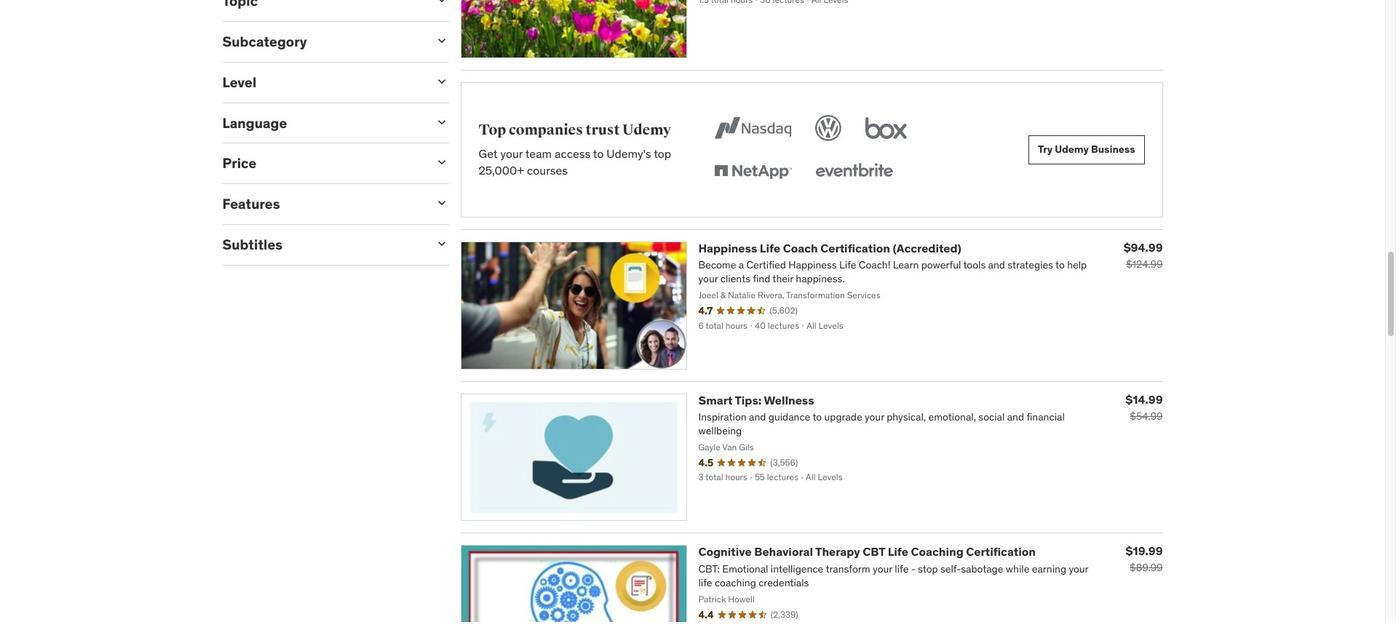 Task type: locate. For each thing, give the bounding box(es) containing it.
cognitive behavioral therapy cbt life coaching certification link
[[699, 545, 1036, 560]]

25,000+
[[479, 163, 525, 177]]

4 small image from the top
[[434, 237, 449, 251]]

1 small image from the top
[[434, 0, 449, 7]]

2 vertical spatial small image
[[434, 196, 449, 211]]

features
[[222, 195, 280, 213]]

2 small image from the top
[[434, 34, 449, 48]]

courses
[[527, 163, 568, 177]]

certification
[[821, 241, 891, 255], [967, 545, 1036, 560]]

1 vertical spatial udemy
[[1055, 143, 1089, 156]]

$54.99
[[1131, 410, 1163, 423]]

2 small image from the top
[[434, 155, 449, 170]]

language button
[[222, 114, 423, 132]]

0 horizontal spatial udemy
[[623, 121, 671, 139]]

top
[[654, 146, 671, 161]]

1 horizontal spatial life
[[888, 545, 909, 560]]

trust
[[586, 121, 620, 139]]

small image for price
[[434, 155, 449, 170]]

small image for level
[[434, 74, 449, 89]]

box image
[[862, 112, 911, 144]]

udemy right "try"
[[1055, 143, 1089, 156]]

companies
[[509, 121, 583, 139]]

0 vertical spatial udemy
[[623, 121, 671, 139]]

small image
[[434, 74, 449, 89], [434, 155, 449, 170], [434, 196, 449, 211]]

smart tips: wellness
[[699, 393, 815, 407]]

life right cbt
[[888, 545, 909, 560]]

small image
[[434, 0, 449, 7], [434, 34, 449, 48], [434, 115, 449, 129], [434, 237, 449, 251]]

subcategory button
[[222, 33, 423, 50]]

top companies trust udemy get your team access to udemy's top 25,000+ courses
[[479, 121, 671, 177]]

0 horizontal spatial life
[[760, 241, 781, 255]]

subcategory
[[222, 33, 307, 50]]

subtitles
[[222, 236, 283, 253]]

certification right coaching
[[967, 545, 1036, 560]]

price
[[222, 155, 257, 172]]

0 vertical spatial certification
[[821, 241, 891, 255]]

small image for features
[[434, 196, 449, 211]]

0 vertical spatial small image
[[434, 74, 449, 89]]

top
[[479, 121, 506, 139]]

behavioral
[[755, 545, 813, 560]]

1 small image from the top
[[434, 74, 449, 89]]

$94.99 $124.99
[[1124, 240, 1163, 271]]

language
[[222, 114, 287, 132]]

certification right coach
[[821, 241, 891, 255]]

3 small image from the top
[[434, 115, 449, 129]]

happiness life coach certification  (accredited) link
[[699, 241, 962, 255]]

1 horizontal spatial certification
[[967, 545, 1036, 560]]

$124.99
[[1127, 258, 1163, 271]]

happiness
[[699, 241, 758, 255]]

$14.99
[[1126, 392, 1163, 407]]

try udemy business link
[[1029, 135, 1145, 164]]

smart tips: wellness link
[[699, 393, 815, 407]]

life left coach
[[760, 241, 781, 255]]

udemy up top at the left of page
[[623, 121, 671, 139]]

udemy's
[[607, 146, 652, 161]]

$19.99
[[1126, 544, 1163, 559]]

3 small image from the top
[[434, 196, 449, 211]]

udemy
[[623, 121, 671, 139], [1055, 143, 1089, 156]]

1 vertical spatial life
[[888, 545, 909, 560]]

$89.99
[[1130, 562, 1163, 575]]

volkswagen image
[[813, 112, 845, 144]]

wellness
[[764, 393, 815, 407]]

try
[[1038, 143, 1053, 156]]

life
[[760, 241, 781, 255], [888, 545, 909, 560]]

team
[[526, 146, 552, 161]]

small image for language
[[434, 115, 449, 129]]

1 vertical spatial small image
[[434, 155, 449, 170]]



Task type: describe. For each thing, give the bounding box(es) containing it.
$14.99 $54.99
[[1126, 392, 1163, 423]]

small image for subcategory
[[434, 34, 449, 48]]

cbt
[[863, 545, 886, 560]]

1 horizontal spatial udemy
[[1055, 143, 1089, 156]]

to
[[593, 146, 604, 161]]

access
[[555, 146, 591, 161]]

happiness life coach certification  (accredited)
[[699, 241, 962, 255]]

netapp image
[[712, 156, 795, 188]]

level button
[[222, 73, 423, 91]]

$94.99
[[1124, 240, 1163, 255]]

eventbrite image
[[813, 156, 897, 188]]

therapy
[[816, 545, 860, 560]]

get
[[479, 146, 498, 161]]

your
[[501, 146, 523, 161]]

price button
[[222, 155, 423, 172]]

features button
[[222, 195, 423, 213]]

level
[[222, 73, 257, 91]]

cognitive behavioral therapy cbt life coaching certification
[[699, 545, 1036, 560]]

0 horizontal spatial certification
[[821, 241, 891, 255]]

0 vertical spatial life
[[760, 241, 781, 255]]

(accredited)
[[893, 241, 962, 255]]

coach
[[783, 241, 818, 255]]

smart
[[699, 393, 733, 407]]

$19.99 $89.99
[[1126, 544, 1163, 575]]

subtitles button
[[222, 236, 423, 253]]

udemy inside top companies trust udemy get your team access to udemy's top 25,000+ courses
[[623, 121, 671, 139]]

cognitive
[[699, 545, 752, 560]]

small image for subtitles
[[434, 237, 449, 251]]

business
[[1092, 143, 1136, 156]]

coaching
[[911, 545, 964, 560]]

nasdaq image
[[712, 112, 795, 144]]

tips:
[[735, 393, 762, 407]]

try udemy business
[[1038, 143, 1136, 156]]

1 vertical spatial certification
[[967, 545, 1036, 560]]



Task type: vqa. For each thing, say whether or not it's contained in the screenshot.
"
no



